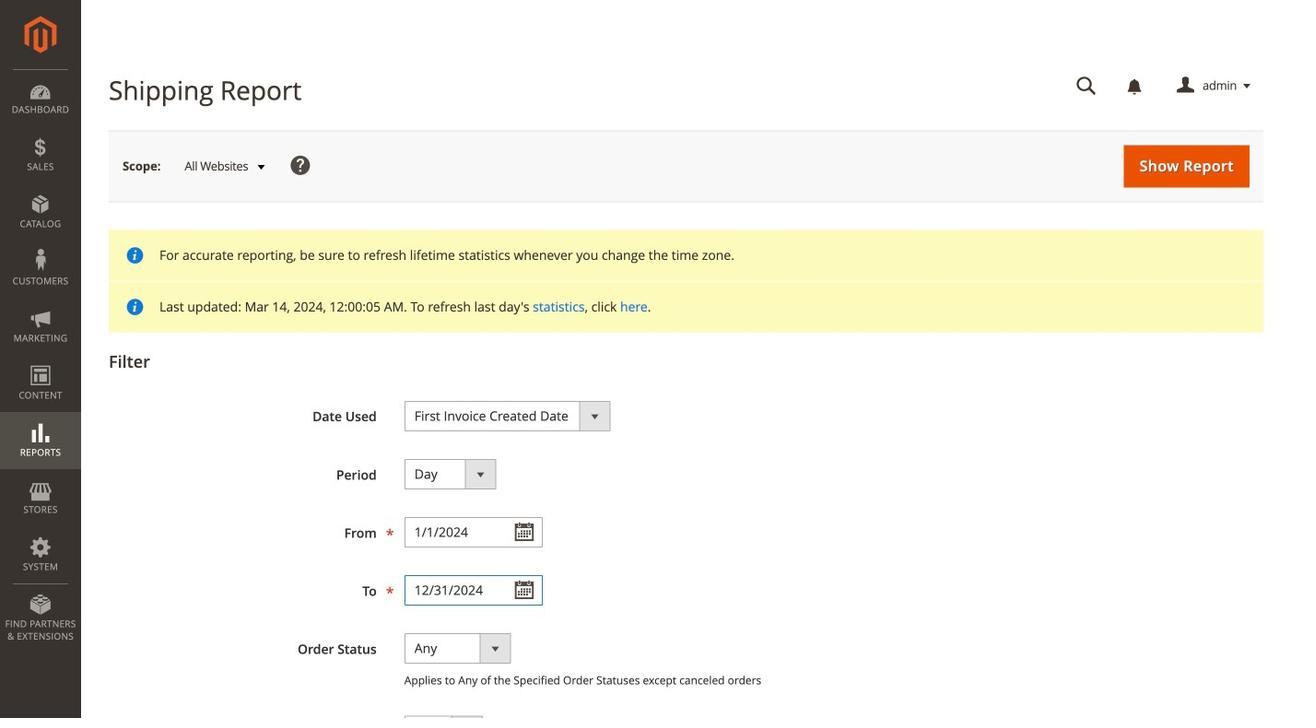 Task type: describe. For each thing, give the bounding box(es) containing it.
magento admin panel image
[[24, 16, 57, 53]]



Task type: locate. For each thing, give the bounding box(es) containing it.
None text field
[[1064, 70, 1110, 102], [404, 517, 543, 548], [1064, 70, 1110, 102], [404, 517, 543, 548]]

menu bar
[[0, 69, 81, 652]]

None text field
[[404, 575, 543, 606]]



